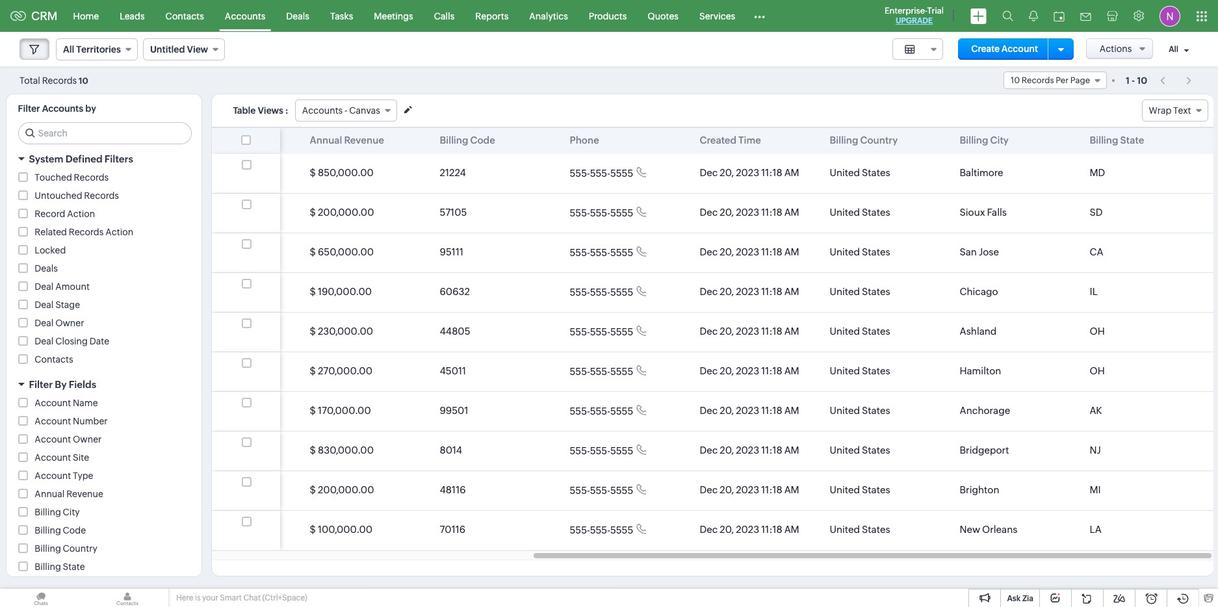 Task type: describe. For each thing, give the bounding box(es) containing it.
united states for hamilton
[[830, 365, 890, 376]]

1 horizontal spatial annual
[[310, 135, 342, 146]]

united for anchorage
[[830, 405, 860, 416]]

new
[[960, 524, 980, 535]]

calls link
[[424, 0, 465, 32]]

total records 10
[[20, 75, 88, 85]]

account for account owner
[[35, 434, 71, 445]]

states for chicago
[[862, 286, 890, 297]]

650,000.00
[[318, 246, 374, 257]]

5555 for 60632
[[610, 287, 633, 298]]

dec for 60632
[[700, 286, 718, 297]]

reports
[[475, 11, 509, 21]]

200,000.00 for 57105
[[318, 207, 374, 218]]

am for ashland
[[785, 326, 799, 337]]

united states for baltimore
[[830, 167, 890, 178]]

states for sioux falls
[[862, 207, 890, 218]]

il
[[1090, 286, 1098, 297]]

nj
[[1090, 445, 1101, 456]]

11:18 for chicago
[[762, 286, 783, 297]]

jose
[[979, 246, 999, 257]]

$ 850,000.00
[[310, 167, 374, 178]]

related
[[35, 227, 67, 237]]

system defined filters
[[29, 153, 133, 164]]

2023 for bridgeport
[[736, 445, 760, 456]]

is
[[195, 594, 201, 603]]

account inside create account button
[[1002, 44, 1038, 54]]

20, for new orleans
[[720, 524, 734, 535]]

$ 650,000.00
[[310, 246, 374, 257]]

accounts for accounts
[[225, 11, 265, 21]]

$ for 21224
[[310, 167, 316, 178]]

united for san jose
[[830, 246, 860, 257]]

account type
[[35, 471, 93, 481]]

10 records per page
[[1011, 75, 1090, 85]]

text
[[1174, 105, 1191, 116]]

2023 for hamilton
[[736, 365, 760, 376]]

states for new orleans
[[862, 524, 890, 535]]

60632
[[440, 286, 470, 297]]

1 vertical spatial contacts
[[35, 354, 73, 365]]

home
[[73, 11, 99, 21]]

5555 for 8014
[[610, 445, 633, 456]]

dec 20, 2023 11:18 am for new orleans
[[700, 524, 799, 535]]

0 horizontal spatial annual
[[35, 489, 65, 499]]

new orleans
[[960, 524, 1018, 535]]

2023 for anchorage
[[736, 405, 760, 416]]

10 Records Per Page field
[[1004, 72, 1107, 89]]

united states for brighton
[[830, 484, 890, 495]]

chat
[[243, 594, 261, 603]]

dec 20, 2023 11:18 am for ashland
[[700, 326, 799, 337]]

20, for bridgeport
[[720, 445, 734, 456]]

1 horizontal spatial billing state
[[1090, 135, 1144, 146]]

dec 20, 2023 11:18 am for chicago
[[700, 286, 799, 297]]

leads link
[[109, 0, 155, 32]]

deal amount
[[35, 282, 90, 292]]

wrap text
[[1149, 105, 1191, 116]]

create account button
[[958, 38, 1051, 60]]

create menu image
[[971, 8, 987, 24]]

$ for 60632
[[310, 286, 316, 297]]

555-555-5555 for 99501
[[570, 406, 633, 417]]

record action
[[35, 209, 95, 219]]

ashland
[[960, 326, 997, 337]]

upgrade
[[896, 16, 933, 25]]

Wrap Text field
[[1142, 99, 1208, 122]]

Untitled View field
[[143, 38, 225, 60]]

deals link
[[276, 0, 320, 32]]

$ 270,000.00
[[310, 365, 373, 376]]

$ for 45011
[[310, 365, 316, 376]]

48116
[[440, 484, 466, 495]]

21224
[[440, 167, 466, 178]]

united for sioux falls
[[830, 207, 860, 218]]

products
[[589, 11, 627, 21]]

0 horizontal spatial billing city
[[35, 507, 80, 518]]

owner for account owner
[[73, 434, 102, 445]]

products link
[[579, 0, 637, 32]]

:
[[285, 105, 288, 116]]

am for sioux falls
[[785, 207, 799, 218]]

$ for 99501
[[310, 405, 316, 416]]

am for san jose
[[785, 246, 799, 257]]

filter accounts by
[[18, 103, 96, 114]]

10 for total records 10
[[79, 76, 88, 85]]

wrap
[[1149, 105, 1172, 116]]

deal closing date
[[35, 336, 109, 347]]

states for ashland
[[862, 326, 890, 337]]

5555 for 95111
[[610, 247, 633, 258]]

$ 190,000.00
[[310, 286, 372, 297]]

0 horizontal spatial billing state
[[35, 562, 85, 572]]

830,000.00
[[318, 445, 374, 456]]

sd
[[1090, 207, 1103, 218]]

signals element
[[1021, 0, 1046, 32]]

md
[[1090, 167, 1106, 178]]

0 horizontal spatial code
[[63, 525, 86, 536]]

dec for 99501
[[700, 405, 718, 416]]

services link
[[689, 0, 746, 32]]

analytics link
[[519, 0, 579, 32]]

filter for filter accounts by
[[18, 103, 40, 114]]

search element
[[995, 0, 1021, 32]]

20, for anchorage
[[720, 405, 734, 416]]

5555 for 44805
[[610, 326, 633, 337]]

deal for deal amount
[[35, 282, 54, 292]]

5555 for 21224
[[610, 168, 633, 179]]

filter by fields
[[29, 379, 96, 390]]

trial
[[928, 6, 944, 16]]

account for account name
[[35, 398, 71, 408]]

by
[[55, 379, 67, 390]]

am for hamilton
[[785, 365, 799, 376]]

records for total
[[42, 75, 77, 85]]

calls
[[434, 11, 455, 21]]

tasks
[[330, 11, 353, 21]]

5555 for 45011
[[610, 366, 633, 377]]

dec for 95111
[[700, 246, 718, 257]]

1 vertical spatial annual revenue
[[35, 489, 103, 499]]

here
[[176, 594, 193, 603]]

untitled view
[[150, 44, 208, 55]]

0 horizontal spatial billing code
[[35, 525, 86, 536]]

5555 for 70116
[[610, 525, 633, 536]]

deals inside "link"
[[286, 11, 309, 21]]

$ for 8014
[[310, 445, 316, 456]]

0 vertical spatial billing code
[[440, 135, 495, 146]]

brighton
[[960, 484, 1000, 495]]

1 - 10
[[1126, 75, 1148, 85]]

states for san jose
[[862, 246, 890, 257]]

0 horizontal spatial country
[[63, 544, 97, 554]]

1 horizontal spatial contacts
[[166, 11, 204, 21]]

10 for 1 - 10
[[1137, 75, 1148, 85]]

time
[[739, 135, 761, 146]]

anchorage
[[960, 405, 1010, 416]]

1
[[1126, 75, 1130, 85]]

100,000.00
[[318, 524, 373, 535]]

1 horizontal spatial state
[[1121, 135, 1144, 146]]

san
[[960, 246, 977, 257]]

11:18 for sioux falls
[[762, 207, 783, 218]]

here is your smart chat (ctrl+space)
[[176, 594, 307, 603]]

smart
[[220, 594, 242, 603]]

filter by fields button
[[6, 373, 201, 396]]

70116
[[440, 524, 466, 535]]

mi
[[1090, 484, 1101, 495]]

11:18 for anchorage
[[762, 405, 783, 416]]

deal stage
[[35, 300, 80, 310]]

quotes link
[[637, 0, 689, 32]]

- for accounts
[[345, 105, 347, 116]]

mails element
[[1073, 1, 1099, 31]]

hamilton
[[960, 365, 1001, 376]]

44805
[[440, 326, 470, 337]]

enterprise-
[[885, 6, 928, 16]]

850,000.00
[[318, 167, 374, 178]]

per
[[1056, 75, 1069, 85]]

created
[[700, 135, 737, 146]]

dec 20, 2023 11:18 am for hamilton
[[700, 365, 799, 376]]

deal for deal stage
[[35, 300, 54, 310]]

0 vertical spatial annual revenue
[[310, 135, 384, 146]]

untouched
[[35, 190, 82, 201]]

territories
[[76, 44, 121, 55]]

11:18 for bridgeport
[[762, 445, 783, 456]]

amount
[[55, 282, 90, 292]]

size image
[[905, 44, 916, 55]]

20, for chicago
[[720, 286, 734, 297]]

zia
[[1023, 594, 1034, 603]]

am for brighton
[[785, 484, 799, 495]]

dec 20, 2023 11:18 am for bridgeport
[[700, 445, 799, 456]]

2023 for sioux falls
[[736, 207, 760, 218]]

$ 170,000.00
[[310, 405, 371, 416]]

1 vertical spatial action
[[105, 227, 133, 237]]

20, for baltimore
[[720, 167, 734, 178]]



Task type: vqa. For each thing, say whether or not it's contained in the screenshot.


Task type: locate. For each thing, give the bounding box(es) containing it.
filter down total
[[18, 103, 40, 114]]

city down account type
[[63, 507, 80, 518]]

- inside field
[[345, 105, 347, 116]]

4 555-555-5555 from the top
[[570, 287, 633, 298]]

$ 200,000.00 up $ 650,000.00
[[310, 207, 374, 218]]

oh up ak
[[1090, 365, 1105, 376]]

1 horizontal spatial billing city
[[960, 135, 1009, 146]]

10 united states from the top
[[830, 524, 890, 535]]

1 11:18 from the top
[[762, 167, 783, 178]]

billing code
[[440, 135, 495, 146], [35, 525, 86, 536]]

records down record action
[[69, 227, 104, 237]]

$ left 170,000.00
[[310, 405, 316, 416]]

$ left 190,000.00
[[310, 286, 316, 297]]

0 vertical spatial revenue
[[344, 135, 384, 146]]

10 united from the top
[[830, 524, 860, 535]]

10 dec 20, 2023 11:18 am from the top
[[700, 524, 799, 535]]

ca
[[1090, 246, 1104, 257]]

filter left by
[[29, 379, 53, 390]]

create account
[[971, 44, 1038, 54]]

billing code down account type
[[35, 525, 86, 536]]

1 horizontal spatial action
[[105, 227, 133, 237]]

8 states from the top
[[862, 445, 890, 456]]

dec 20, 2023 11:18 am for baltimore
[[700, 167, 799, 178]]

account down account name
[[35, 416, 71, 427]]

accounts left the deals "link"
[[225, 11, 265, 21]]

2 2023 from the top
[[736, 207, 760, 218]]

1 horizontal spatial 10
[[1011, 75, 1020, 85]]

1 vertical spatial code
[[63, 525, 86, 536]]

8014
[[440, 445, 462, 456]]

1 horizontal spatial all
[[1169, 45, 1179, 54]]

phone
[[570, 135, 599, 146]]

home link
[[63, 0, 109, 32]]

9 555-555-5555 from the top
[[570, 485, 633, 496]]

view
[[187, 44, 208, 55]]

dec for 21224
[[700, 167, 718, 178]]

3 united from the top
[[830, 246, 860, 257]]

$ left the "100,000.00"
[[310, 524, 316, 535]]

stage
[[55, 300, 80, 310]]

11:18 for new orleans
[[762, 524, 783, 535]]

1 horizontal spatial city
[[990, 135, 1009, 146]]

555-555-5555 for 8014
[[570, 445, 633, 456]]

create menu element
[[963, 0, 995, 32]]

1 vertical spatial $ 200,000.00
[[310, 484, 374, 495]]

$ 200,000.00 for 57105
[[310, 207, 374, 218]]

555-555-5555 for 45011
[[570, 366, 633, 377]]

enterprise-trial upgrade
[[885, 6, 944, 25]]

owner up closing
[[55, 318, 84, 328]]

3 deal from the top
[[35, 318, 54, 328]]

am
[[785, 167, 799, 178], [785, 207, 799, 218], [785, 246, 799, 257], [785, 286, 799, 297], [785, 326, 799, 337], [785, 365, 799, 376], [785, 405, 799, 416], [785, 445, 799, 456], [785, 484, 799, 495], [785, 524, 799, 535]]

555-555-5555 for 21224
[[570, 168, 633, 179]]

mails image
[[1081, 13, 1092, 20]]

1 horizontal spatial code
[[470, 135, 495, 146]]

7 5555 from the top
[[610, 406, 633, 417]]

200,000.00 down 830,000.00
[[318, 484, 374, 495]]

sioux falls
[[960, 207, 1007, 218]]

200,000.00 up 650,000.00
[[318, 207, 374, 218]]

11:18 for ashland
[[762, 326, 783, 337]]

code
[[470, 135, 495, 146], [63, 525, 86, 536]]

20, for sioux falls
[[720, 207, 734, 218]]

billing city up baltimore
[[960, 135, 1009, 146]]

name
[[73, 398, 98, 408]]

200,000.00
[[318, 207, 374, 218], [318, 484, 374, 495]]

1 vertical spatial revenue
[[66, 489, 103, 499]]

10 11:18 from the top
[[762, 524, 783, 535]]

billing code up 21224 in the left of the page
[[440, 135, 495, 146]]

5 2023 from the top
[[736, 326, 760, 337]]

created time
[[700, 135, 761, 146]]

fields
[[69, 379, 96, 390]]

annual down account type
[[35, 489, 65, 499]]

5 20, from the top
[[720, 326, 734, 337]]

united for baltimore
[[830, 167, 860, 178]]

$ for 70116
[[310, 524, 316, 535]]

navigation
[[1154, 71, 1199, 90]]

bridgeport
[[960, 445, 1009, 456]]

2 555-555-5555 from the top
[[570, 207, 633, 218]]

1 vertical spatial 200,000.00
[[318, 484, 374, 495]]

accounts
[[225, 11, 265, 21], [42, 103, 83, 114], [302, 105, 343, 116]]

system
[[29, 153, 63, 164]]

5 555-555-5555 from the top
[[570, 326, 633, 337]]

city
[[990, 135, 1009, 146], [63, 507, 80, 518]]

2 $ from the top
[[310, 207, 316, 218]]

1 horizontal spatial billing code
[[440, 135, 495, 146]]

10 inside total records 10
[[79, 76, 88, 85]]

1 vertical spatial city
[[63, 507, 80, 518]]

230,000.00
[[318, 326, 373, 337]]

4 dec from the top
[[700, 286, 718, 297]]

billing state up chats image
[[35, 562, 85, 572]]

1 united from the top
[[830, 167, 860, 178]]

1 horizontal spatial billing country
[[830, 135, 898, 146]]

0 vertical spatial contacts
[[166, 11, 204, 21]]

1 vertical spatial country
[[63, 544, 97, 554]]

type
[[73, 471, 93, 481]]

4 united from the top
[[830, 286, 860, 297]]

5 dec 20, 2023 11:18 am from the top
[[700, 326, 799, 337]]

deals left tasks link
[[286, 11, 309, 21]]

8 dec from the top
[[700, 445, 718, 456]]

records for touched
[[74, 172, 109, 183]]

united for brighton
[[830, 484, 860, 495]]

$ left 650,000.00
[[310, 246, 316, 257]]

filter for filter by fields
[[29, 379, 53, 390]]

account up account site
[[35, 434, 71, 445]]

filters
[[105, 153, 133, 164]]

records for 10
[[1022, 75, 1054, 85]]

10 20, from the top
[[720, 524, 734, 535]]

oh for ashland
[[1090, 326, 1105, 337]]

records left 'per'
[[1022, 75, 1054, 85]]

revenue down type
[[66, 489, 103, 499]]

1 deal from the top
[[35, 282, 54, 292]]

8 555-555-5555 from the top
[[570, 445, 633, 456]]

san jose
[[960, 246, 999, 257]]

7 united states from the top
[[830, 405, 890, 416]]

5555 for 48116
[[610, 485, 633, 496]]

5 states from the top
[[862, 326, 890, 337]]

10 down create account button
[[1011, 75, 1020, 85]]

Other Modules field
[[746, 6, 774, 26]]

4 5555 from the top
[[610, 287, 633, 298]]

states for bridgeport
[[862, 445, 890, 456]]

records down 'defined'
[[74, 172, 109, 183]]

dec for 70116
[[700, 524, 718, 535]]

oh down il
[[1090, 326, 1105, 337]]

5 $ from the top
[[310, 326, 316, 337]]

None field
[[893, 38, 944, 60]]

0 horizontal spatial state
[[63, 562, 85, 572]]

0 horizontal spatial contacts
[[35, 354, 73, 365]]

contacts image
[[86, 589, 168, 607]]

3 $ from the top
[[310, 246, 316, 257]]

all for all
[[1169, 45, 1179, 54]]

deal down deal stage
[[35, 318, 54, 328]]

0 vertical spatial filter
[[18, 103, 40, 114]]

4 20, from the top
[[720, 286, 734, 297]]

20,
[[720, 167, 734, 178], [720, 207, 734, 218], [720, 246, 734, 257], [720, 286, 734, 297], [720, 326, 734, 337], [720, 365, 734, 376], [720, 405, 734, 416], [720, 445, 734, 456], [720, 484, 734, 495], [720, 524, 734, 535]]

270,000.00
[[318, 365, 373, 376]]

1 vertical spatial oh
[[1090, 365, 1105, 376]]

dec 20, 2023 11:18 am for san jose
[[700, 246, 799, 257]]

revenue
[[344, 135, 384, 146], [66, 489, 103, 499]]

your
[[202, 594, 218, 603]]

annual revenue down accounts - canvas field
[[310, 135, 384, 146]]

1 $ from the top
[[310, 167, 316, 178]]

- right 1
[[1132, 75, 1135, 85]]

city up baltimore
[[990, 135, 1009, 146]]

total
[[20, 75, 40, 85]]

accounts for accounts - canvas
[[302, 105, 343, 116]]

united for hamilton
[[830, 365, 860, 376]]

7 states from the top
[[862, 405, 890, 416]]

8 20, from the top
[[720, 445, 734, 456]]

2023 for brighton
[[736, 484, 760, 495]]

3 555-555-5555 from the top
[[570, 247, 633, 258]]

All Territories field
[[56, 38, 138, 60]]

1 horizontal spatial country
[[860, 135, 898, 146]]

state down wrap text field on the top right of page
[[1121, 135, 1144, 146]]

billing state up md
[[1090, 135, 1144, 146]]

united states for new orleans
[[830, 524, 890, 535]]

1 horizontal spatial accounts
[[225, 11, 265, 21]]

7 11:18 from the top
[[762, 405, 783, 416]]

5 united from the top
[[830, 326, 860, 337]]

table
[[233, 105, 256, 116]]

Accounts - Canvas field
[[295, 99, 397, 122]]

0 horizontal spatial action
[[67, 209, 95, 219]]

states for brighton
[[862, 484, 890, 495]]

page
[[1071, 75, 1090, 85]]

account down account site
[[35, 471, 71, 481]]

0 vertical spatial action
[[67, 209, 95, 219]]

2 $ 200,000.00 from the top
[[310, 484, 374, 495]]

4 $ from the top
[[310, 286, 316, 297]]

$ up $ 100,000.00
[[310, 484, 316, 495]]

6 11:18 from the top
[[762, 365, 783, 376]]

am for new orleans
[[785, 524, 799, 535]]

1 vertical spatial filter
[[29, 379, 53, 390]]

0 horizontal spatial billing country
[[35, 544, 97, 554]]

ask
[[1007, 594, 1021, 603]]

0 vertical spatial deals
[[286, 11, 309, 21]]

2 horizontal spatial accounts
[[302, 105, 343, 116]]

account for account type
[[35, 471, 71, 481]]

united states for bridgeport
[[830, 445, 890, 456]]

6 am from the top
[[785, 365, 799, 376]]

baltimore
[[960, 167, 1003, 178]]

0 vertical spatial annual
[[310, 135, 342, 146]]

accounts right :
[[302, 105, 343, 116]]

1 horizontal spatial annual revenue
[[310, 135, 384, 146]]

2 dec from the top
[[700, 207, 718, 218]]

billing country
[[830, 135, 898, 146], [35, 544, 97, 554]]

7 dec from the top
[[700, 405, 718, 416]]

0 horizontal spatial 10
[[79, 76, 88, 85]]

10 555-555-5555 from the top
[[570, 525, 633, 536]]

dec 20, 2023 11:18 am for anchorage
[[700, 405, 799, 416]]

untitled
[[150, 44, 185, 55]]

7 am from the top
[[785, 405, 799, 416]]

filter inside dropdown button
[[29, 379, 53, 390]]

4 united states from the top
[[830, 286, 890, 297]]

0 horizontal spatial city
[[63, 507, 80, 518]]

closing
[[55, 336, 88, 347]]

dec for 8014
[[700, 445, 718, 456]]

date
[[90, 336, 109, 347]]

united for new orleans
[[830, 524, 860, 535]]

deal left stage
[[35, 300, 54, 310]]

5 5555 from the top
[[610, 326, 633, 337]]

account for account number
[[35, 416, 71, 427]]

20, for san jose
[[720, 246, 734, 257]]

account down by
[[35, 398, 71, 408]]

defined
[[66, 153, 102, 164]]

0 horizontal spatial -
[[345, 105, 347, 116]]

annual revenue down account type
[[35, 489, 103, 499]]

20, for brighton
[[720, 484, 734, 495]]

95111
[[440, 246, 464, 257]]

calendar image
[[1054, 11, 1065, 21]]

6 dec 20, 2023 11:18 am from the top
[[700, 365, 799, 376]]

am for bridgeport
[[785, 445, 799, 456]]

0 vertical spatial city
[[990, 135, 1009, 146]]

1 horizontal spatial revenue
[[344, 135, 384, 146]]

7 2023 from the top
[[736, 405, 760, 416]]

9 5555 from the top
[[610, 485, 633, 496]]

deal for deal owner
[[35, 318, 54, 328]]

billing city down account type
[[35, 507, 80, 518]]

states for baltimore
[[862, 167, 890, 178]]

deals
[[286, 11, 309, 21], [35, 263, 58, 274]]

2 dec 20, 2023 11:18 am from the top
[[700, 207, 799, 218]]

reports link
[[465, 0, 519, 32]]

united states for san jose
[[830, 246, 890, 257]]

deals down "locked"
[[35, 263, 58, 274]]

5555 for 57105
[[610, 207, 633, 218]]

chicago
[[960, 286, 998, 297]]

crm link
[[10, 9, 58, 23]]

6 555-555-5555 from the top
[[570, 366, 633, 377]]

records up filter accounts by
[[42, 75, 77, 85]]

0 horizontal spatial deals
[[35, 263, 58, 274]]

records down touched records
[[84, 190, 119, 201]]

8 2023 from the top
[[736, 445, 760, 456]]

2 deal from the top
[[35, 300, 54, 310]]

contacts up the untitled view field
[[166, 11, 204, 21]]

$ 830,000.00
[[310, 445, 374, 456]]

7 dec 20, 2023 11:18 am from the top
[[700, 405, 799, 416]]

0 vertical spatial owner
[[55, 318, 84, 328]]

$ 230,000.00
[[310, 326, 373, 337]]

united states for sioux falls
[[830, 207, 890, 218]]

1 vertical spatial billing state
[[35, 562, 85, 572]]

7 $ from the top
[[310, 405, 316, 416]]

0 vertical spatial state
[[1121, 135, 1144, 146]]

45011
[[440, 365, 466, 376]]

2023 for new orleans
[[736, 524, 760, 535]]

signals image
[[1029, 10, 1038, 21]]

action up related records action
[[67, 209, 95, 219]]

10 up by
[[79, 76, 88, 85]]

555-555-5555 for 95111
[[570, 247, 633, 258]]

$ 200,000.00 for 48116
[[310, 484, 374, 495]]

record
[[35, 209, 65, 219]]

99501
[[440, 405, 468, 416]]

$ left 850,000.00
[[310, 167, 316, 178]]

dec for 48116
[[700, 484, 718, 495]]

state
[[1121, 135, 1144, 146], [63, 562, 85, 572]]

8 11:18 from the top
[[762, 445, 783, 456]]

$ left 830,000.00
[[310, 445, 316, 456]]

6 united from the top
[[830, 365, 860, 376]]

10 states from the top
[[862, 524, 890, 535]]

accounts left by
[[42, 103, 83, 114]]

$ 100,000.00
[[310, 524, 373, 535]]

account number
[[35, 416, 108, 427]]

9 am from the top
[[785, 484, 799, 495]]

1 vertical spatial owner
[[73, 434, 102, 445]]

9 dec 20, 2023 11:18 am from the top
[[700, 484, 799, 495]]

7 20, from the top
[[720, 405, 734, 416]]

1 $ 200,000.00 from the top
[[310, 207, 374, 218]]

0 vertical spatial country
[[860, 135, 898, 146]]

united for bridgeport
[[830, 445, 860, 456]]

4 dec 20, 2023 11:18 am from the top
[[700, 286, 799, 297]]

united for ashland
[[830, 326, 860, 337]]

1 horizontal spatial -
[[1132, 75, 1135, 85]]

-
[[1132, 75, 1135, 85], [345, 105, 347, 116]]

deal for deal closing date
[[35, 336, 54, 347]]

0 horizontal spatial revenue
[[66, 489, 103, 499]]

200,000.00 for 48116
[[318, 484, 374, 495]]

8 dec 20, 2023 11:18 am from the top
[[700, 445, 799, 456]]

records for untouched
[[84, 190, 119, 201]]

contacts down closing
[[35, 354, 73, 365]]

la
[[1090, 524, 1102, 535]]

0 vertical spatial -
[[1132, 75, 1135, 85]]

1 am from the top
[[785, 167, 799, 178]]

deal
[[35, 282, 54, 292], [35, 300, 54, 310], [35, 318, 54, 328], [35, 336, 54, 347]]

2 oh from the top
[[1090, 365, 1105, 376]]

$ 200,000.00 down $ 830,000.00
[[310, 484, 374, 495]]

leads
[[120, 11, 145, 21]]

2 states from the top
[[862, 207, 890, 218]]

1 vertical spatial billing code
[[35, 525, 86, 536]]

dec for 57105
[[700, 207, 718, 218]]

6 20, from the top
[[720, 365, 734, 376]]

3 united states from the top
[[830, 246, 890, 257]]

8 am from the top
[[785, 445, 799, 456]]

0 vertical spatial billing country
[[830, 135, 898, 146]]

1 united states from the top
[[830, 167, 890, 178]]

canvas
[[349, 105, 380, 116]]

account site
[[35, 453, 89, 463]]

annual down accounts - canvas
[[310, 135, 342, 146]]

10 am from the top
[[785, 524, 799, 535]]

2 am from the top
[[785, 207, 799, 218]]

0 vertical spatial code
[[470, 135, 495, 146]]

4 am from the top
[[785, 286, 799, 297]]

0 horizontal spatial annual revenue
[[35, 489, 103, 499]]

oh for hamilton
[[1090, 365, 1105, 376]]

employees
[[180, 135, 230, 146]]

5 dec from the top
[[700, 326, 718, 337]]

records inside field
[[1022, 75, 1054, 85]]

profile element
[[1152, 0, 1189, 32]]

555-
[[570, 168, 590, 179], [590, 168, 610, 179], [570, 207, 590, 218], [590, 207, 610, 218], [570, 247, 590, 258], [590, 247, 610, 258], [570, 287, 590, 298], [590, 287, 610, 298], [570, 326, 590, 337], [590, 326, 610, 337], [570, 366, 590, 377], [590, 366, 610, 377], [570, 406, 590, 417], [590, 406, 610, 417], [570, 445, 590, 456], [590, 445, 610, 456], [570, 485, 590, 496], [590, 485, 610, 496], [570, 525, 590, 536], [590, 525, 610, 536]]

$ for 57105
[[310, 207, 316, 218]]

4 2023 from the top
[[736, 286, 760, 297]]

action
[[67, 209, 95, 219], [105, 227, 133, 237]]

8 united from the top
[[830, 445, 860, 456]]

owner for deal owner
[[55, 318, 84, 328]]

am for anchorage
[[785, 405, 799, 416]]

2 200,000.00 from the top
[[318, 484, 374, 495]]

1 vertical spatial billing country
[[35, 544, 97, 554]]

locked
[[35, 245, 66, 256]]

9 2023 from the top
[[736, 484, 760, 495]]

2023 for baltimore
[[736, 167, 760, 178]]

1 horizontal spatial deals
[[286, 11, 309, 21]]

states for anchorage
[[862, 405, 890, 416]]

2 horizontal spatial 10
[[1137, 75, 1148, 85]]

$ left the 230,000.00
[[310, 326, 316, 337]]

$ down $ 850,000.00
[[310, 207, 316, 218]]

11:18 for san jose
[[762, 246, 783, 257]]

$ left 270,000.00
[[310, 365, 316, 376]]

2023 for ashland
[[736, 326, 760, 337]]

all inside field
[[63, 44, 74, 55]]

contacts
[[166, 11, 204, 21], [35, 354, 73, 365]]

account right create on the right
[[1002, 44, 1038, 54]]

dec for 44805
[[700, 326, 718, 337]]

2 united states from the top
[[830, 207, 890, 218]]

6 $ from the top
[[310, 365, 316, 376]]

annual revenue
[[310, 135, 384, 146], [35, 489, 103, 499]]

10 right 1
[[1137, 75, 1148, 85]]

records for related
[[69, 227, 104, 237]]

6 2023 from the top
[[736, 365, 760, 376]]

states for hamilton
[[862, 365, 890, 376]]

states
[[862, 167, 890, 178], [862, 207, 890, 218], [862, 246, 890, 257], [862, 286, 890, 297], [862, 326, 890, 337], [862, 365, 890, 376], [862, 405, 890, 416], [862, 445, 890, 456], [862, 484, 890, 495], [862, 524, 890, 535]]

0 vertical spatial billing city
[[960, 135, 1009, 146]]

0 vertical spatial $ 200,000.00
[[310, 207, 374, 218]]

touched records
[[35, 172, 109, 183]]

3 5555 from the top
[[610, 247, 633, 258]]

profile image
[[1160, 6, 1181, 26]]

dec 20, 2023 11:18 am for brighton
[[700, 484, 799, 495]]

555-555-5555 for 44805
[[570, 326, 633, 337]]

9 united from the top
[[830, 484, 860, 495]]

untouched records
[[35, 190, 119, 201]]

6 dec from the top
[[700, 365, 718, 376]]

20, for hamilton
[[720, 365, 734, 376]]

0 horizontal spatial all
[[63, 44, 74, 55]]

- left canvas
[[345, 105, 347, 116]]

555-555-5555 for 57105
[[570, 207, 633, 218]]

actions
[[1100, 44, 1132, 54]]

falls
[[987, 207, 1007, 218]]

united for chicago
[[830, 286, 860, 297]]

555-555-5555 for 60632
[[570, 287, 633, 298]]

1 5555 from the top
[[610, 168, 633, 179]]

1 vertical spatial state
[[63, 562, 85, 572]]

5555 for 99501
[[610, 406, 633, 417]]

services
[[700, 11, 735, 21]]

chats image
[[0, 589, 82, 607]]

action down "untouched records"
[[105, 227, 133, 237]]

state up chats image
[[63, 562, 85, 572]]

0 vertical spatial 200,000.00
[[318, 207, 374, 218]]

1 555-555-5555 from the top
[[570, 168, 633, 179]]

6 united states from the top
[[830, 365, 890, 376]]

5 united states from the top
[[830, 326, 890, 337]]

9 $ from the top
[[310, 484, 316, 495]]

10 5555 from the top
[[610, 525, 633, 536]]

1 vertical spatial annual
[[35, 489, 65, 499]]

10 inside field
[[1011, 75, 1020, 85]]

0 horizontal spatial accounts
[[42, 103, 83, 114]]

2023 for chicago
[[736, 286, 760, 297]]

deal down deal owner
[[35, 336, 54, 347]]

1 vertical spatial billing city
[[35, 507, 80, 518]]

all down the profile image
[[1169, 45, 1179, 54]]

2 5555 from the top
[[610, 207, 633, 218]]

0 vertical spatial billing state
[[1090, 135, 1144, 146]]

accounts inside field
[[302, 105, 343, 116]]

Search text field
[[19, 123, 191, 144]]

account up account type
[[35, 453, 71, 463]]

search image
[[1003, 10, 1014, 21]]

ask zia
[[1007, 594, 1034, 603]]

owner down number
[[73, 434, 102, 445]]

all left territories
[[63, 44, 74, 55]]

revenue down canvas
[[344, 135, 384, 146]]

1 vertical spatial deals
[[35, 263, 58, 274]]

deal up deal stage
[[35, 282, 54, 292]]

1 dec 20, 2023 11:18 am from the top
[[700, 167, 799, 178]]

9 20, from the top
[[720, 484, 734, 495]]

deal owner
[[35, 318, 84, 328]]

am for baltimore
[[785, 167, 799, 178]]

united states for chicago
[[830, 286, 890, 297]]

57105
[[440, 207, 467, 218]]

1 200,000.00 from the top
[[318, 207, 374, 218]]

1 dec from the top
[[700, 167, 718, 178]]

0 vertical spatial oh
[[1090, 326, 1105, 337]]

7 555-555-5555 from the top
[[570, 406, 633, 417]]

9 11:18 from the top
[[762, 484, 783, 495]]

dec 20, 2023 11:18 am
[[700, 167, 799, 178], [700, 207, 799, 218], [700, 246, 799, 257], [700, 286, 799, 297], [700, 326, 799, 337], [700, 365, 799, 376], [700, 405, 799, 416], [700, 445, 799, 456], [700, 484, 799, 495], [700, 524, 799, 535]]

account
[[1002, 44, 1038, 54], [35, 398, 71, 408], [35, 416, 71, 427], [35, 434, 71, 445], [35, 453, 71, 463], [35, 471, 71, 481]]

1 vertical spatial -
[[345, 105, 347, 116]]

2 11:18 from the top
[[762, 207, 783, 218]]



